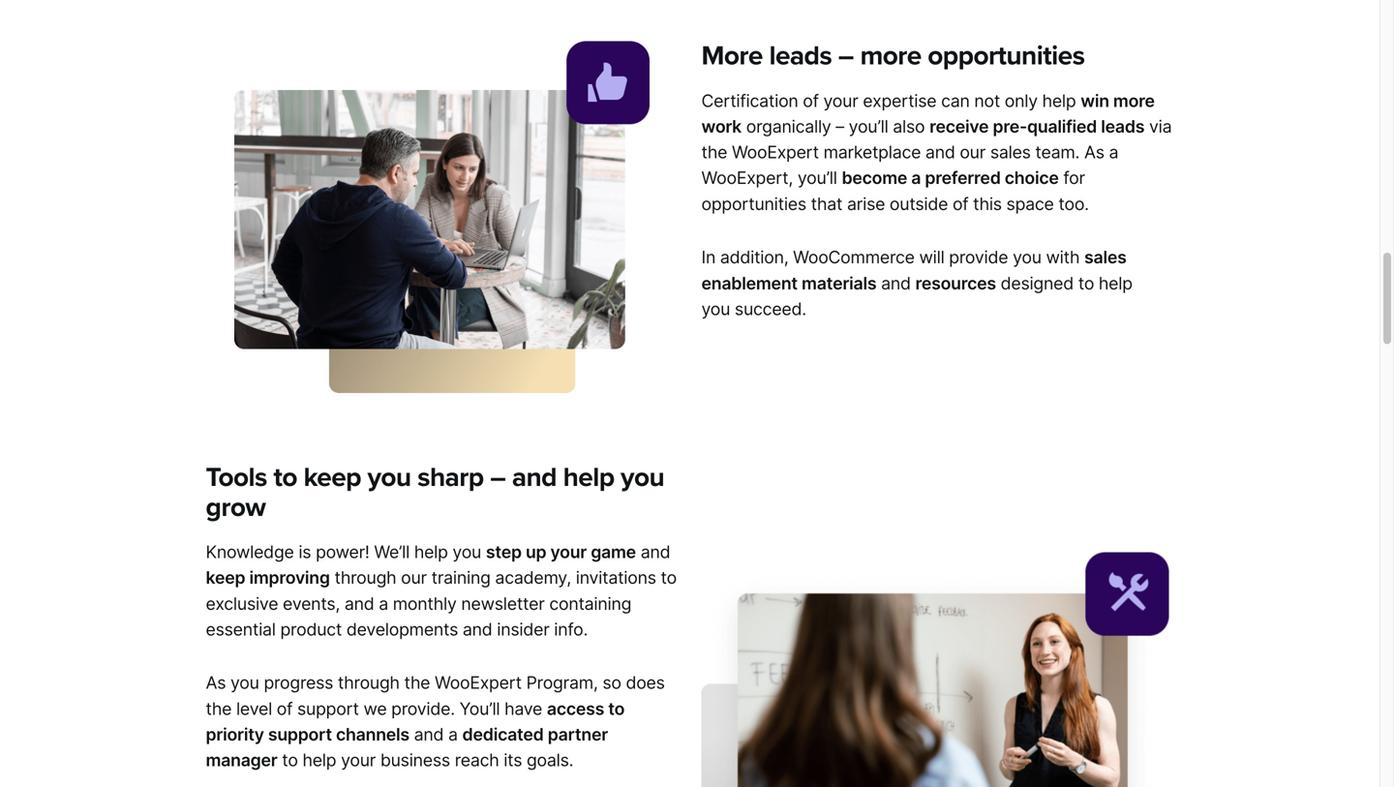 Task type: vqa. For each thing, say whether or not it's contained in the screenshot.
Certification
yes



Task type: describe. For each thing, give the bounding box(es) containing it.
to for access
[[608, 699, 625, 719]]

newsletter
[[461, 593, 545, 614]]

to help your business reach its goals.
[[278, 750, 574, 771]]

0 vertical spatial of
[[803, 90, 819, 111]]

tools to keep you sharp – and help you grow
[[206, 462, 665, 524]]

– inside tools to keep you sharp – and help you grow
[[490, 462, 506, 494]]

invitations
[[576, 568, 656, 589]]

via
[[1150, 116, 1172, 137]]

partner
[[548, 724, 608, 745]]

power!
[[316, 542, 370, 563]]

that
[[811, 194, 843, 214]]

opportunities inside the for opportunities that arise outside of this space too.
[[702, 194, 807, 214]]

provide
[[949, 247, 1009, 268]]

you inside knowledge is power! we'll help you step up your game and keep improving
[[453, 542, 481, 563]]

provide.
[[391, 699, 455, 719]]

designed
[[1001, 273, 1074, 294]]

have
[[505, 699, 543, 719]]

and resources
[[877, 273, 997, 294]]

events,
[[283, 593, 340, 614]]

does
[[626, 673, 665, 694]]

marketplace
[[824, 142, 921, 163]]

a inside via the wooexpert marketplace and our sales team. as a wooexpert, you'll
[[1109, 142, 1119, 163]]

manager
[[206, 750, 278, 771]]

step
[[486, 542, 522, 563]]

your for business
[[341, 750, 376, 771]]

you up designed
[[1013, 247, 1042, 268]]

up
[[526, 542, 547, 563]]

certification of your expertise can not only help
[[702, 90, 1081, 111]]

in
[[702, 247, 716, 268]]

improving
[[249, 568, 330, 589]]

1 horizontal spatial opportunities
[[928, 40, 1085, 72]]

reach
[[455, 750, 499, 771]]

you'll inside via the wooexpert marketplace and our sales team. as a wooexpert, you'll
[[798, 168, 838, 189]]

enablement
[[702, 273, 798, 294]]

its
[[504, 750, 522, 771]]

knowledge
[[206, 542, 294, 563]]

pre-
[[993, 116, 1028, 137]]

organically
[[747, 116, 832, 137]]

space
[[1007, 194, 1054, 214]]

and right the "events,"
[[345, 593, 374, 614]]

through inside through our training academy, invitations to exclusive events, and a monthly newsletter containing essential product developments and insider info.
[[335, 568, 397, 589]]

this
[[974, 194, 1002, 214]]

become
[[842, 168, 908, 189]]

of inside the for opportunities that arise outside of this space too.
[[953, 194, 969, 214]]

sales enablement materials
[[702, 247, 1127, 294]]

of inside as you progress through the wooexpert program, so does the level of support we provide. you'll have
[[277, 699, 293, 719]]

essential
[[206, 619, 276, 640]]

sharp
[[418, 462, 484, 494]]

1 horizontal spatial –
[[836, 116, 845, 137]]

the inside via the wooexpert marketplace and our sales team. as a wooexpert, you'll
[[702, 142, 728, 163]]

sales inside sales enablement materials
[[1085, 247, 1127, 268]]

arise
[[847, 194, 885, 214]]

keep inside knowledge is power! we'll help you step up your game and keep improving
[[206, 568, 245, 589]]

support inside as you progress through the wooexpert program, so does the level of support we provide. you'll have
[[297, 699, 359, 719]]

and inside knowledge is power! we'll help you step up your game and keep improving
[[641, 542, 671, 563]]

1 horizontal spatial the
[[404, 673, 430, 694]]

you up game
[[621, 462, 665, 494]]

progress
[[264, 673, 333, 694]]

we'll
[[374, 542, 410, 563]]

info.
[[554, 619, 588, 640]]

our inside through our training academy, invitations to exclusive events, and a monthly newsletter containing essential product developments and insider info.
[[401, 568, 427, 589]]

resources
[[916, 273, 997, 294]]

for opportunities that arise outside of this space too.
[[702, 168, 1089, 214]]

– more
[[839, 40, 922, 72]]

keep inside tools to keep you sharp – and help you grow
[[304, 462, 361, 494]]

designed to help you succeed.
[[702, 273, 1133, 320]]

and inside via the wooexpert marketplace and our sales team. as a wooexpert, you'll
[[926, 142, 956, 163]]

more leads – more opportunities
[[702, 40, 1085, 72]]

product
[[280, 619, 342, 640]]

qualified
[[1028, 116, 1097, 137]]

become a preferred choice
[[842, 168, 1059, 189]]

work
[[702, 116, 742, 137]]

0 vertical spatial leads
[[769, 40, 832, 72]]

priority
[[206, 724, 264, 745]]

more
[[702, 40, 763, 72]]

access
[[547, 699, 604, 719]]

wooexpert inside via the wooexpert marketplace and our sales team. as a wooexpert, you'll
[[732, 142, 819, 163]]

you left sharp
[[368, 462, 411, 494]]

grow
[[206, 491, 266, 524]]

academy,
[[495, 568, 571, 589]]

to inside through our training academy, invitations to exclusive events, and a monthly newsletter containing essential product developments and insider info.
[[661, 568, 677, 589]]

via the wooexpert marketplace and our sales team. as a wooexpert, you'll
[[702, 116, 1172, 189]]

program,
[[527, 673, 598, 694]]

preferred
[[925, 168, 1001, 189]]

your inside knowledge is power! we'll help you step up your game and keep improving
[[551, 542, 587, 563]]

0 vertical spatial you'll
[[849, 116, 889, 137]]

choice
[[1005, 168, 1059, 189]]



Task type: locate. For each thing, give the bounding box(es) containing it.
0 vertical spatial through
[[335, 568, 397, 589]]

dedicated
[[463, 724, 544, 745]]

you
[[1013, 247, 1042, 268], [368, 462, 411, 494], [621, 462, 665, 494], [453, 542, 481, 563], [231, 673, 259, 694]]

wooexpert,
[[702, 168, 793, 189]]

you succeed.
[[702, 299, 807, 320]]

0 vertical spatial as
[[1085, 142, 1105, 163]]

access to priority support channels
[[206, 699, 625, 745]]

0 horizontal spatial keep
[[206, 568, 245, 589]]

is
[[299, 542, 311, 563]]

to for tools
[[274, 462, 297, 494]]

1 vertical spatial keep
[[206, 568, 245, 589]]

knowledge is power! we'll help you step up your game and keep improving
[[206, 542, 671, 589]]

to inside designed to help you succeed.
[[1079, 273, 1095, 294]]

your
[[824, 90, 859, 111], [551, 542, 587, 563], [341, 750, 376, 771]]

you'll
[[460, 699, 500, 719]]

and right game
[[641, 542, 671, 563]]

through our training academy, invitations to exclusive events, and a monthly newsletter containing essential product developments and insider info.
[[206, 568, 677, 640]]

2 horizontal spatial of
[[953, 194, 969, 214]]

through down power!
[[335, 568, 397, 589]]

you'll up that
[[798, 168, 838, 189]]

with
[[1047, 247, 1080, 268]]

0 horizontal spatial sales
[[991, 142, 1031, 163]]

2 vertical spatial of
[[277, 699, 293, 719]]

to for designed
[[1079, 273, 1095, 294]]

leads up certification at the top of the page
[[769, 40, 832, 72]]

you up level at left
[[231, 673, 259, 694]]

and
[[926, 142, 956, 163], [881, 273, 911, 294], [512, 462, 557, 494], [641, 542, 671, 563], [345, 593, 374, 614], [463, 619, 493, 640], [414, 724, 444, 745]]

0 horizontal spatial of
[[277, 699, 293, 719]]

and down in addition, woocommerce will provide you with
[[881, 273, 911, 294]]

1 vertical spatial the
[[404, 673, 430, 694]]

to right tools
[[274, 462, 297, 494]]

1 horizontal spatial our
[[960, 142, 986, 163]]

your up organically
[[824, 90, 859, 111]]

help up game
[[563, 462, 615, 494]]

0 horizontal spatial opportunities
[[702, 194, 807, 214]]

0 vertical spatial support
[[297, 699, 359, 719]]

help right designed
[[1099, 273, 1133, 294]]

2 vertical spatial your
[[341, 750, 376, 771]]

0 vertical spatial sales
[[991, 142, 1031, 163]]

help down channels
[[303, 750, 336, 771]]

0 vertical spatial opportunities
[[928, 40, 1085, 72]]

– up marketplace
[[836, 116, 845, 137]]

–
[[836, 116, 845, 137], [490, 462, 506, 494]]

keep up exclusive
[[206, 568, 245, 589]]

0 vertical spatial wooexpert
[[732, 142, 819, 163]]

through
[[335, 568, 397, 589], [338, 673, 400, 694]]

1 vertical spatial support
[[268, 724, 332, 745]]

certification
[[702, 90, 799, 111]]

we
[[364, 699, 387, 719]]

our up monthly
[[401, 568, 427, 589]]

through up the we
[[338, 673, 400, 694]]

through inside as you progress through the wooexpert program, so does the level of support we provide. you'll have
[[338, 673, 400, 694]]

as inside via the wooexpert marketplace and our sales team. as a wooexpert, you'll
[[1085, 142, 1105, 163]]

wooexpert up you'll
[[435, 673, 522, 694]]

so
[[603, 673, 622, 694]]

to right invitations
[[661, 568, 677, 589]]

a up the reach on the bottom
[[448, 724, 458, 745]]

1 horizontal spatial your
[[551, 542, 587, 563]]

training
[[432, 568, 491, 589]]

developments
[[347, 619, 458, 640]]

as inside as you progress through the wooexpert program, so does the level of support we provide. you'll have
[[206, 673, 226, 694]]

channels
[[336, 724, 410, 745]]

game
[[591, 542, 636, 563]]

more
[[1114, 90, 1155, 111]]

organically – you'll also receive pre-qualified leads
[[742, 116, 1145, 137]]

will
[[920, 247, 945, 268]]

expertise
[[863, 90, 937, 111]]

woocommerce
[[793, 247, 915, 268]]

1 vertical spatial your
[[551, 542, 587, 563]]

leads
[[769, 40, 832, 72], [1102, 116, 1145, 137]]

of down preferred
[[953, 194, 969, 214]]

our up preferred
[[960, 142, 986, 163]]

can
[[942, 90, 970, 111]]

of up organically
[[803, 90, 819, 111]]

of
[[803, 90, 819, 111], [953, 194, 969, 214], [277, 699, 293, 719]]

you up training
[[453, 542, 481, 563]]

a up outside
[[912, 168, 921, 189]]

1 horizontal spatial wooexpert
[[732, 142, 819, 163]]

1 vertical spatial sales
[[1085, 247, 1127, 268]]

business
[[381, 750, 450, 771]]

for
[[1064, 168, 1086, 189]]

goals.
[[527, 750, 574, 771]]

addition,
[[720, 247, 789, 268]]

sales
[[991, 142, 1031, 163], [1085, 247, 1127, 268]]

to inside 'access to priority support channels'
[[608, 699, 625, 719]]

to right "manager" on the bottom left of the page
[[282, 750, 298, 771]]

leads down the more at top
[[1102, 116, 1145, 137]]

only
[[1005, 90, 1038, 111]]

and down newsletter
[[463, 619, 493, 640]]

to inside tools to keep you sharp – and help you grow
[[274, 462, 297, 494]]

to down so
[[608, 699, 625, 719]]

too.
[[1059, 194, 1089, 214]]

0 horizontal spatial wooexpert
[[435, 673, 522, 694]]

and up up
[[512, 462, 557, 494]]

and inside tools to keep you sharp – and help you grow
[[512, 462, 557, 494]]

2 horizontal spatial your
[[824, 90, 859, 111]]

wooexpert down organically
[[732, 142, 819, 163]]

and up to help your business reach its goals.
[[414, 724, 444, 745]]

sales inside via the wooexpert marketplace and our sales team. as a wooexpert, you'll
[[991, 142, 1031, 163]]

the down work
[[702, 142, 728, 163]]

your down channels
[[341, 750, 376, 771]]

your for expertise
[[824, 90, 859, 111]]

1 horizontal spatial sales
[[1085, 247, 1127, 268]]

keep up power!
[[304, 462, 361, 494]]

materials
[[802, 273, 877, 294]]

1 vertical spatial of
[[953, 194, 969, 214]]

exclusive
[[206, 593, 278, 614]]

0 vertical spatial your
[[824, 90, 859, 111]]

– right sharp
[[490, 462, 506, 494]]

receive
[[930, 116, 989, 137]]

wooexpert
[[732, 142, 819, 163], [435, 673, 522, 694]]

0 horizontal spatial as
[[206, 673, 226, 694]]

keep
[[304, 462, 361, 494], [206, 568, 245, 589]]

you'll up marketplace
[[849, 116, 889, 137]]

2 horizontal spatial the
[[702, 142, 728, 163]]

1 horizontal spatial keep
[[304, 462, 361, 494]]

and a
[[410, 724, 463, 745]]

the up priority
[[206, 699, 232, 719]]

0 horizontal spatial leads
[[769, 40, 832, 72]]

monthly
[[393, 593, 457, 614]]

0 horizontal spatial the
[[206, 699, 232, 719]]

of down progress
[[277, 699, 293, 719]]

1 vertical spatial leads
[[1102, 116, 1145, 137]]

0 horizontal spatial you'll
[[798, 168, 838, 189]]

wooexpert inside as you progress through the wooexpert program, so does the level of support we provide. you'll have
[[435, 673, 522, 694]]

1 vertical spatial through
[[338, 673, 400, 694]]

2 vertical spatial the
[[206, 699, 232, 719]]

1 vertical spatial opportunities
[[702, 194, 807, 214]]

a up developments
[[379, 593, 388, 614]]

win
[[1081, 90, 1110, 111]]

1 vertical spatial –
[[490, 462, 506, 494]]

0 horizontal spatial your
[[341, 750, 376, 771]]

as up for
[[1085, 142, 1105, 163]]

a down win
[[1109, 142, 1119, 163]]

not
[[975, 90, 1001, 111]]

0 vertical spatial our
[[960, 142, 986, 163]]

dedicated partner manager
[[206, 724, 608, 771]]

tools
[[206, 462, 267, 494]]

1 vertical spatial you'll
[[798, 168, 838, 189]]

support inside 'access to priority support channels'
[[268, 724, 332, 745]]

help inside tools to keep you sharp – and help you grow
[[563, 462, 615, 494]]

1 horizontal spatial of
[[803, 90, 819, 111]]

help inside knowledge is power! we'll help you step up your game and keep improving
[[414, 542, 448, 563]]

as
[[1085, 142, 1105, 163], [206, 673, 226, 694]]

opportunities
[[928, 40, 1085, 72], [702, 194, 807, 214]]

0 horizontal spatial our
[[401, 568, 427, 589]]

outside
[[890, 194, 948, 214]]

1 horizontal spatial as
[[1085, 142, 1105, 163]]

win more work
[[702, 90, 1155, 137]]

1 vertical spatial our
[[401, 568, 427, 589]]

the up provide.
[[404, 673, 430, 694]]

opportunities down wooexpert,
[[702, 194, 807, 214]]

0 horizontal spatial –
[[490, 462, 506, 494]]

you inside as you progress through the wooexpert program, so does the level of support we provide. you'll have
[[231, 673, 259, 694]]

sales right 'with'
[[1085, 247, 1127, 268]]

help up qualified
[[1043, 90, 1077, 111]]

support
[[297, 699, 359, 719], [268, 724, 332, 745]]

1 horizontal spatial you'll
[[849, 116, 889, 137]]

containing
[[549, 593, 632, 614]]

0 vertical spatial keep
[[304, 462, 361, 494]]

1 vertical spatial as
[[206, 673, 226, 694]]

a
[[1109, 142, 1119, 163], [912, 168, 921, 189], [379, 593, 388, 614], [448, 724, 458, 745]]

1 vertical spatial wooexpert
[[435, 673, 522, 694]]

our inside via the wooexpert marketplace and our sales team. as a wooexpert, you'll
[[960, 142, 986, 163]]

1 horizontal spatial leads
[[1102, 116, 1145, 137]]

and down organically – you'll also receive pre-qualified leads on the top right of page
[[926, 142, 956, 163]]

0 vertical spatial the
[[702, 142, 728, 163]]

0 vertical spatial –
[[836, 116, 845, 137]]

help right we'll
[[414, 542, 448, 563]]

insider
[[497, 619, 550, 640]]

sales down pre-
[[991, 142, 1031, 163]]

a inside through our training academy, invitations to exclusive events, and a monthly newsletter containing essential product developments and insider info.
[[379, 593, 388, 614]]

opportunities up only
[[928, 40, 1085, 72]]

to down 'with'
[[1079, 273, 1095, 294]]

to
[[1079, 273, 1095, 294], [274, 462, 297, 494], [661, 568, 677, 589], [608, 699, 625, 719], [282, 750, 298, 771]]

your right up
[[551, 542, 587, 563]]

team.
[[1036, 142, 1080, 163]]

level
[[236, 699, 272, 719]]

also
[[893, 116, 925, 137]]

in addition, woocommerce will provide you with
[[702, 247, 1085, 268]]

as you progress through the wooexpert program, so does the level of support we provide. you'll have
[[206, 673, 665, 719]]

as up priority
[[206, 673, 226, 694]]

help inside designed to help you succeed.
[[1099, 273, 1133, 294]]



